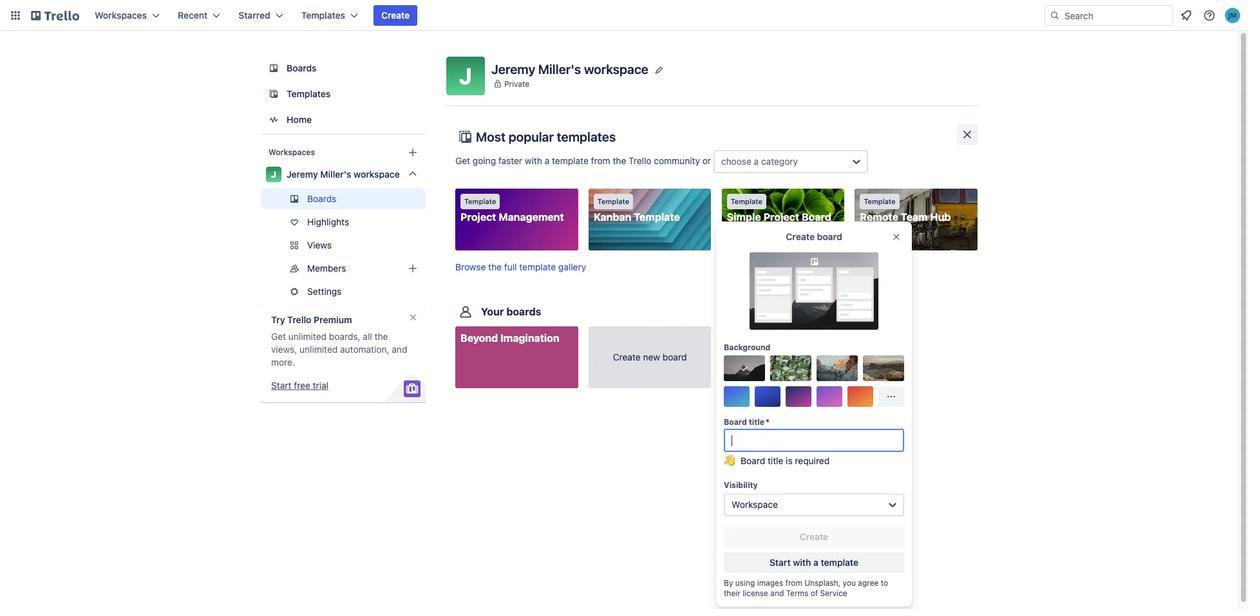 Task type: locate. For each thing, give the bounding box(es) containing it.
project inside template simple project board
[[764, 211, 800, 223]]

jeremy up "highlights"
[[287, 169, 318, 180]]

1 boards link from the top
[[261, 57, 426, 80]]

0 vertical spatial create button
[[374, 5, 418, 26]]

the down templates
[[613, 155, 627, 166]]

create button
[[374, 5, 418, 26], [724, 527, 905, 548]]

the left full
[[489, 262, 502, 273]]

start up images
[[770, 557, 791, 568]]

by
[[724, 579, 734, 588]]

starred
[[239, 10, 270, 21]]

beyond imagination link
[[456, 327, 578, 389]]

0 horizontal spatial miller's
[[321, 169, 352, 180]]

1 horizontal spatial project
[[764, 211, 800, 223]]

0 horizontal spatial title
[[749, 418, 765, 427]]

agree
[[859, 579, 879, 588]]

1 vertical spatial get
[[271, 331, 286, 342]]

template
[[552, 155, 589, 166], [520, 262, 556, 273], [821, 557, 859, 568]]

template for project
[[465, 197, 496, 206]]

2 horizontal spatial a
[[814, 557, 819, 568]]

category
[[762, 156, 799, 167]]

0 vertical spatial get
[[456, 155, 470, 166]]

boards right "board" image
[[287, 63, 317, 73]]

template up 'simple' at the top
[[731, 197, 763, 206]]

0 vertical spatial workspace
[[584, 62, 649, 76]]

a up "unsplash,"
[[814, 557, 819, 568]]

workspaces button
[[87, 5, 168, 26]]

1 vertical spatial templates
[[287, 88, 331, 99]]

2 vertical spatial the
[[375, 331, 388, 342]]

jeremy
[[492, 62, 536, 76], [287, 169, 318, 180]]

workspaces
[[95, 10, 147, 21], [269, 148, 315, 157]]

0 vertical spatial templates
[[301, 10, 345, 21]]

trial
[[313, 380, 329, 391]]

start
[[271, 380, 292, 391], [770, 557, 791, 568]]

home link
[[261, 108, 426, 131]]

board
[[802, 211, 832, 223], [724, 418, 747, 427], [741, 456, 766, 467]]

trello right try
[[288, 314, 312, 325]]

get
[[456, 155, 470, 166], [271, 331, 286, 342]]

0 horizontal spatial jeremy
[[287, 169, 318, 180]]

boards link
[[261, 57, 426, 80], [261, 189, 426, 209]]

0 vertical spatial start
[[271, 380, 292, 391]]

workspace down 'primary' element
[[584, 62, 649, 76]]

boards link up templates link
[[261, 57, 426, 80]]

a right choose
[[754, 156, 759, 167]]

more.
[[271, 357, 295, 368]]

the
[[613, 155, 627, 166], [489, 262, 502, 273], [375, 331, 388, 342]]

boards link up highlights link
[[261, 189, 426, 209]]

1 vertical spatial jeremy miller's workspace
[[287, 169, 400, 180]]

template up kanban at the top of the page
[[598, 197, 630, 206]]

trello left community
[[629, 155, 652, 166]]

boards up "highlights"
[[307, 193, 337, 204]]

1 vertical spatial title
[[768, 456, 784, 467]]

from down templates
[[591, 155, 611, 166]]

create button inside 'primary' element
[[374, 5, 418, 26]]

0 vertical spatial workspaces
[[95, 10, 147, 21]]

0 vertical spatial and
[[392, 344, 408, 355]]

1 vertical spatial jeremy
[[287, 169, 318, 180]]

template for kanban
[[598, 197, 630, 206]]

unsplash,
[[805, 579, 841, 588]]

with inside button
[[793, 557, 812, 568]]

2 project from the left
[[764, 211, 800, 223]]

template
[[465, 197, 496, 206], [598, 197, 630, 206], [731, 197, 763, 206], [864, 197, 896, 206], [634, 211, 680, 223]]

1 vertical spatial workspace
[[354, 169, 400, 180]]

1 vertical spatial create button
[[724, 527, 905, 548]]

create
[[382, 10, 410, 21], [786, 231, 815, 242], [613, 352, 641, 363], [800, 532, 829, 543]]

template for simple
[[731, 197, 763, 206]]

0 horizontal spatial from
[[591, 155, 611, 166]]

1 vertical spatial board
[[724, 418, 747, 427]]

template down going
[[465, 197, 496, 206]]

0 horizontal spatial trello
[[288, 314, 312, 325]]

1 vertical spatial start
[[770, 557, 791, 568]]

project
[[461, 211, 497, 223], [764, 211, 800, 223]]

start inside button
[[770, 557, 791, 568]]

0 horizontal spatial with
[[525, 155, 543, 166]]

background element
[[724, 356, 905, 407]]

template remote team hub
[[861, 197, 951, 223]]

1 horizontal spatial j
[[459, 63, 472, 89]]

unlimited up views,
[[289, 331, 327, 342]]

j left private
[[459, 63, 472, 89]]

your
[[481, 306, 504, 318]]

trello
[[629, 155, 652, 166], [288, 314, 312, 325]]

0 vertical spatial j
[[459, 63, 472, 89]]

1 horizontal spatial workspace
[[584, 62, 649, 76]]

and right automation,
[[392, 344, 408, 355]]

1 horizontal spatial jeremy
[[492, 62, 536, 76]]

a
[[545, 155, 550, 166], [754, 156, 759, 167], [814, 557, 819, 568]]

template up remote
[[864, 197, 896, 206]]

search image
[[1050, 10, 1061, 21]]

1 horizontal spatial from
[[786, 579, 803, 588]]

workspace
[[584, 62, 649, 76], [354, 169, 400, 180]]

or
[[703, 155, 711, 166]]

and
[[392, 344, 408, 355], [771, 589, 784, 599]]

miller's
[[539, 62, 582, 76], [321, 169, 352, 180]]

1 horizontal spatial and
[[771, 589, 784, 599]]

full
[[504, 262, 517, 273]]

templates up home
[[287, 88, 331, 99]]

template inside template simple project board
[[731, 197, 763, 206]]

start with a template
[[770, 557, 859, 568]]

browse the full template gallery
[[456, 262, 587, 273]]

jeremy miller (jeremymiller198) image
[[1226, 8, 1241, 23]]

0 vertical spatial from
[[591, 155, 611, 166]]

license
[[743, 589, 769, 599]]

members
[[307, 263, 346, 274]]

0 vertical spatial boards
[[287, 63, 317, 73]]

template inside button
[[821, 557, 859, 568]]

0 vertical spatial board
[[802, 211, 832, 223]]

views
[[307, 240, 332, 251]]

home image
[[266, 112, 282, 128]]

1 horizontal spatial with
[[793, 557, 812, 568]]

get going faster with a template from the trello community or
[[456, 155, 714, 166]]

0 horizontal spatial workspaces
[[95, 10, 147, 21]]

1 vertical spatial j
[[271, 169, 277, 180]]

0 vertical spatial the
[[613, 155, 627, 166]]

get up views,
[[271, 331, 286, 342]]

their
[[724, 589, 741, 599]]

j down home icon
[[271, 169, 277, 180]]

templates link
[[261, 82, 426, 106]]

template right full
[[520, 262, 556, 273]]

start inside "button"
[[271, 380, 292, 391]]

1 vertical spatial with
[[793, 557, 812, 568]]

templates
[[557, 130, 616, 144]]

project right 'simple' at the top
[[764, 211, 800, 223]]

template inside the template remote team hub
[[864, 197, 896, 206]]

create a workspace image
[[405, 145, 421, 160]]

0 vertical spatial boards link
[[261, 57, 426, 80]]

0 vertical spatial miller's
[[539, 62, 582, 76]]

browse
[[456, 262, 486, 273]]

management
[[499, 211, 564, 223]]

board left the * at the bottom of page
[[724, 418, 747, 427]]

board down template simple project board on the right top
[[818, 231, 843, 242]]

0 horizontal spatial start
[[271, 380, 292, 391]]

get left going
[[456, 155, 470, 166]]

1 vertical spatial from
[[786, 579, 803, 588]]

jeremy up private
[[492, 62, 536, 76]]

title left the * at the bottom of page
[[749, 418, 765, 427]]

the right all
[[375, 331, 388, 342]]

*
[[766, 418, 770, 427]]

a down most popular templates
[[545, 155, 550, 166]]

2 vertical spatial template
[[821, 557, 859, 568]]

unlimited down boards,
[[300, 344, 338, 355]]

board right 👋
[[741, 456, 766, 467]]

board title *
[[724, 418, 770, 427]]

0 horizontal spatial board
[[663, 352, 687, 363]]

0 vertical spatial unlimited
[[289, 331, 327, 342]]

start for start with a template
[[770, 557, 791, 568]]

custom image image
[[740, 363, 750, 374]]

template for remote
[[864, 197, 896, 206]]

with up "by using images from unsplash, you agree to their"
[[793, 557, 812, 568]]

0 horizontal spatial get
[[271, 331, 286, 342]]

1 horizontal spatial board
[[818, 231, 843, 242]]

the inside the try trello premium get unlimited boards, all the views, unlimited automation, and more.
[[375, 331, 388, 342]]

title left is
[[768, 456, 784, 467]]

2 horizontal spatial the
[[613, 155, 627, 166]]

template inside template project management
[[465, 197, 496, 206]]

None text field
[[724, 429, 905, 452]]

0 horizontal spatial a
[[545, 155, 550, 166]]

template for start with a template
[[821, 557, 859, 568]]

jeremy miller's workspace up private
[[492, 62, 649, 76]]

1 horizontal spatial miller's
[[539, 62, 582, 76]]

and down images
[[771, 589, 784, 599]]

all
[[363, 331, 372, 342]]

1 horizontal spatial jeremy miller's workspace
[[492, 62, 649, 76]]

most popular templates
[[476, 130, 616, 144]]

open information menu image
[[1204, 9, 1217, 22]]

title
[[749, 418, 765, 427], [768, 456, 784, 467]]

start left free at the bottom
[[271, 380, 292, 391]]

0 vertical spatial title
[[749, 418, 765, 427]]

create board
[[786, 231, 843, 242]]

0 horizontal spatial project
[[461, 211, 497, 223]]

jeremy miller's workspace up highlights link
[[287, 169, 400, 180]]

members link
[[261, 258, 426, 279]]

1 vertical spatial boards link
[[261, 189, 426, 209]]

workspaces inside dropdown button
[[95, 10, 147, 21]]

0 vertical spatial board
[[818, 231, 843, 242]]

templates
[[301, 10, 345, 21], [287, 88, 331, 99]]

0 horizontal spatial and
[[392, 344, 408, 355]]

choose a category
[[722, 156, 799, 167]]

1 vertical spatial trello
[[288, 314, 312, 325]]

private
[[505, 79, 530, 89]]

views link
[[261, 235, 426, 256]]

from up license and terms of service
[[786, 579, 803, 588]]

template up the you
[[821, 557, 859, 568]]

2 boards link from the top
[[261, 189, 426, 209]]

Search field
[[1061, 6, 1173, 25]]

1 horizontal spatial workspaces
[[269, 148, 315, 157]]

1 horizontal spatial the
[[489, 262, 502, 273]]

the for try trello premium get unlimited boards, all the views, unlimited automation, and more.
[[375, 331, 388, 342]]

templates right starred popup button
[[301, 10, 345, 21]]

template project management
[[461, 197, 564, 223]]

0 horizontal spatial workspace
[[354, 169, 400, 180]]

start for start free trial
[[271, 380, 292, 391]]

1 vertical spatial template
[[520, 262, 556, 273]]

beyond
[[461, 333, 498, 344]]

project up browse
[[461, 211, 497, 223]]

workspace up highlights link
[[354, 169, 400, 180]]

template for browse the full template gallery
[[520, 262, 556, 273]]

unlimited
[[289, 331, 327, 342], [300, 344, 338, 355]]

with right faster
[[525, 155, 543, 166]]

terms
[[787, 589, 809, 599]]

board
[[818, 231, 843, 242], [663, 352, 687, 363]]

project inside template project management
[[461, 211, 497, 223]]

board right new
[[663, 352, 687, 363]]

0 horizontal spatial create button
[[374, 5, 418, 26]]

jeremy miller's workspace
[[492, 62, 649, 76], [287, 169, 400, 180]]

required
[[795, 456, 830, 467]]

1 vertical spatial boards
[[307, 193, 337, 204]]

1 project from the left
[[461, 211, 497, 223]]

board up create board
[[802, 211, 832, 223]]

try trello premium get unlimited boards, all the views, unlimited automation, and more.
[[271, 314, 408, 368]]

1 vertical spatial board
[[663, 352, 687, 363]]

template down templates
[[552, 155, 589, 166]]

start free trial button
[[271, 380, 329, 392]]

1 horizontal spatial start
[[770, 557, 791, 568]]

board image
[[266, 61, 282, 76]]

from
[[591, 155, 611, 166], [786, 579, 803, 588]]

templates inside popup button
[[301, 10, 345, 21]]

0 horizontal spatial the
[[375, 331, 388, 342]]

1 horizontal spatial trello
[[629, 155, 652, 166]]



Task type: describe. For each thing, give the bounding box(es) containing it.
templates button
[[294, 5, 366, 26]]

your boards
[[481, 306, 542, 318]]

highlights link
[[261, 212, 426, 233]]

kanban
[[594, 211, 632, 223]]

create inside 'primary' element
[[382, 10, 410, 21]]

recent
[[178, 10, 208, 21]]

boards,
[[329, 331, 361, 342]]

free
[[294, 380, 311, 391]]

of
[[811, 589, 819, 599]]

most
[[476, 130, 506, 144]]

0 vertical spatial with
[[525, 155, 543, 166]]

👋 board title is required
[[724, 456, 830, 467]]

settings
[[307, 286, 342, 297]]

get inside the try trello premium get unlimited boards, all the views, unlimited automation, and more.
[[271, 331, 286, 342]]

community
[[654, 155, 700, 166]]

by using images from unsplash, you agree to their
[[724, 579, 889, 599]]

popular
[[509, 130, 554, 144]]

settings link
[[261, 282, 426, 302]]

new
[[643, 352, 661, 363]]

browse the full template gallery link
[[456, 262, 587, 273]]

hub
[[931, 211, 951, 223]]

starred button
[[231, 5, 291, 26]]

license link
[[743, 589, 769, 599]]

0 notifications image
[[1179, 8, 1195, 23]]

switch to… image
[[9, 9, 22, 22]]

close popover image
[[892, 232, 902, 242]]

imagination
[[501, 333, 560, 344]]

👋
[[724, 456, 736, 467]]

service
[[821, 589, 848, 599]]

faster
[[499, 155, 523, 166]]

add image
[[405, 261, 421, 276]]

1 vertical spatial unlimited
[[300, 344, 338, 355]]

a inside start with a template button
[[814, 557, 819, 568]]

start with a template button
[[724, 553, 905, 574]]

0 vertical spatial template
[[552, 155, 589, 166]]

template board image
[[266, 86, 282, 102]]

visibility
[[724, 481, 758, 490]]

1 vertical spatial the
[[489, 262, 502, 273]]

1 horizontal spatial a
[[754, 156, 759, 167]]

1 horizontal spatial get
[[456, 155, 470, 166]]

the for get going faster with a template from the trello community or
[[613, 155, 627, 166]]

workspace
[[732, 499, 778, 510]]

premium
[[314, 314, 352, 325]]

remote
[[861, 211, 899, 223]]

highlights
[[307, 217, 349, 227]]

primary element
[[0, 0, 1249, 31]]

0 horizontal spatial j
[[271, 169, 277, 180]]

views,
[[271, 344, 297, 355]]

gallery
[[559, 262, 587, 273]]

1 vertical spatial workspaces
[[269, 148, 315, 157]]

j inside button
[[459, 63, 472, 89]]

recent button
[[170, 5, 228, 26]]

board inside template simple project board
[[802, 211, 832, 223]]

automation,
[[340, 344, 390, 355]]

going
[[473, 155, 496, 166]]

trello inside the try trello premium get unlimited boards, all the views, unlimited automation, and more.
[[288, 314, 312, 325]]

home
[[287, 114, 312, 125]]

terms of service link
[[787, 589, 848, 599]]

j button
[[447, 57, 485, 95]]

and inside the try trello premium get unlimited boards, all the views, unlimited automation, and more.
[[392, 344, 408, 355]]

0 vertical spatial jeremy
[[492, 62, 536, 76]]

1 vertical spatial and
[[771, 589, 784, 599]]

1 vertical spatial miller's
[[321, 169, 352, 180]]

to
[[881, 579, 889, 588]]

team
[[901, 211, 928, 223]]

from inside "by using images from unsplash, you agree to their"
[[786, 579, 803, 588]]

create new board
[[613, 352, 687, 363]]

using
[[736, 579, 755, 588]]

boards
[[507, 306, 542, 318]]

0 vertical spatial jeremy miller's workspace
[[492, 62, 649, 76]]

license and terms of service
[[743, 589, 848, 599]]

you
[[843, 579, 856, 588]]

template kanban template
[[594, 197, 680, 223]]

back to home image
[[31, 5, 79, 26]]

1 horizontal spatial create button
[[724, 527, 905, 548]]

background
[[724, 343, 771, 352]]

1 horizontal spatial title
[[768, 456, 784, 467]]

0 vertical spatial trello
[[629, 155, 652, 166]]

template simple project board
[[727, 197, 832, 223]]

template right kanban at the top of the page
[[634, 211, 680, 223]]

0 horizontal spatial jeremy miller's workspace
[[287, 169, 400, 180]]

is
[[786, 456, 793, 467]]

beyond imagination
[[461, 333, 560, 344]]

simple
[[727, 211, 762, 223]]

start free trial
[[271, 380, 329, 391]]

try
[[271, 314, 285, 325]]

2 vertical spatial board
[[741, 456, 766, 467]]

wave image
[[724, 455, 736, 473]]

choose
[[722, 156, 752, 167]]

images
[[758, 579, 784, 588]]



Task type: vqa. For each thing, say whether or not it's contained in the screenshot.
the left board
yes



